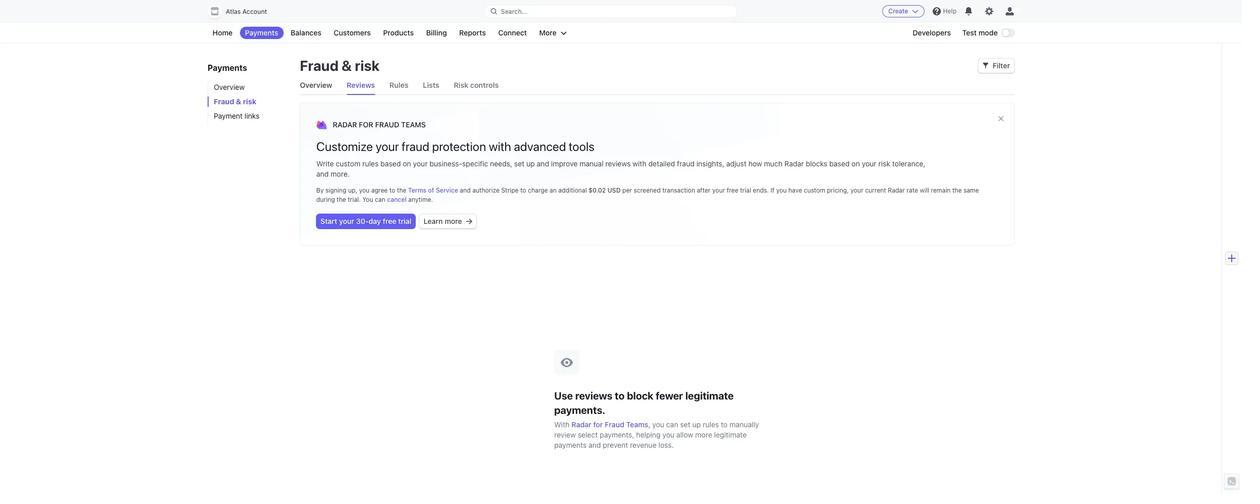 Task type: describe. For each thing, give the bounding box(es) containing it.
rules inside 'write custom rules based on your business-specific needs, set up and improve manual reviews with detailed fraud insights, adjust how much radar blocks based on your risk tolerance, and more.'
[[362, 159, 379, 168]]

tab list containing overview
[[300, 76, 1014, 95]]

screened
[[634, 187, 661, 194]]

needs,
[[490, 159, 512, 168]]

use reviews to block fewer legitimate payments.
[[554, 390, 734, 416]]

reviews link
[[347, 76, 375, 95]]

you right ,
[[652, 420, 664, 429]]

1 horizontal spatial risk
[[355, 57, 380, 74]]

overview for reviews
[[300, 81, 332, 89]]

how
[[749, 159, 762, 168]]

0 horizontal spatial the
[[337, 196, 346, 204]]

with inside 'write custom rules based on your business-specific needs, set up and improve manual reviews with detailed fraud insights, adjust how much radar blocks based on your risk tolerance, and more.'
[[633, 159, 647, 168]]

loss.
[[659, 441, 674, 450]]

test mode
[[963, 28, 998, 37]]

lists
[[423, 81, 439, 89]]

more button
[[534, 27, 572, 39]]

customers link
[[329, 27, 376, 39]]

atlas
[[226, 8, 241, 15]]

prevent
[[603, 441, 628, 450]]

will
[[920, 187, 930, 194]]

1 based from the left
[[381, 159, 401, 168]]

with radar for fraud teams
[[554, 420, 648, 429]]

to inside the use reviews to block fewer legitimate payments.
[[615, 390, 625, 402]]

current
[[865, 187, 886, 194]]

transaction
[[663, 187, 695, 194]]

radar up customize
[[333, 120, 357, 129]]

payments,
[[600, 431, 634, 439]]

reports link
[[454, 27, 491, 39]]

you up loss.
[[663, 431, 675, 439]]

terms of service link
[[408, 187, 458, 194]]

account
[[243, 8, 267, 15]]

test
[[963, 28, 977, 37]]

, you can set up rules to manually review select payments, helping you allow more legitimate payments and prevent revenue loss.
[[554, 420, 759, 450]]

help button
[[929, 3, 961, 20]]

products link
[[378, 27, 419, 39]]

notifications image
[[965, 7, 973, 15]]

balances
[[291, 28, 321, 37]]

of
[[428, 187, 434, 194]]

overview for fraud & risk
[[214, 83, 245, 91]]

your right after
[[712, 187, 725, 194]]

can inside per screened transaction after your free trial ends. if you have custom pricing, your current radar rate will remain the same during the trial. you can
[[375, 196, 385, 204]]

2 on from the left
[[852, 159, 860, 168]]

you up you on the left top of the page
[[359, 187, 370, 194]]

fraud down rules link
[[375, 120, 399, 129]]

learn more
[[424, 217, 462, 226]]

0 vertical spatial &
[[342, 57, 352, 74]]

developers link
[[908, 27, 956, 39]]

free inside per screened transaction after your free trial ends. if you have custom pricing, your current radar rate will remain the same during the trial. you can
[[727, 187, 739, 194]]

risk controls
[[454, 81, 499, 89]]

start your 30-day free trial button
[[316, 214, 416, 229]]

products
[[383, 28, 414, 37]]

radar for fraud teams
[[333, 120, 426, 129]]

agree
[[371, 187, 388, 194]]

and inside , you can set up rules to manually review select payments, helping you allow more legitimate payments and prevent revenue loss.
[[589, 441, 601, 450]]

start your 30-day free trial
[[321, 217, 411, 226]]

links
[[244, 112, 259, 120]]

fraud & risk link
[[207, 97, 290, 107]]

set inside 'write custom rules based on your business-specific needs, set up and improve manual reviews with detailed fraud insights, adjust how much radar blocks based on your risk tolerance, and more.'
[[514, 159, 525, 168]]

stripe
[[501, 187, 519, 194]]

allow
[[677, 431, 693, 439]]

risk inside 'write custom rules based on your business-specific needs, set up and improve manual reviews with detailed fraud insights, adjust how much radar blocks based on your risk tolerance, and more.'
[[879, 159, 891, 168]]

payments link
[[240, 27, 284, 39]]

radar for fraud teams link
[[572, 420, 648, 430]]

review
[[554, 431, 576, 439]]

much
[[764, 159, 783, 168]]

tools
[[569, 139, 595, 154]]

insights,
[[697, 159, 725, 168]]

connect link
[[493, 27, 532, 39]]

more
[[539, 28, 557, 37]]

fewer
[[656, 390, 683, 402]]

1 vertical spatial risk
[[243, 97, 256, 106]]

custom inside 'write custom rules based on your business-specific needs, set up and improve manual reviews with detailed fraud insights, adjust how much radar blocks based on your risk tolerance, and more.'
[[336, 159, 360, 168]]

mode
[[979, 28, 998, 37]]

0 vertical spatial payments
[[245, 28, 278, 37]]

radar up select in the left of the page
[[572, 420, 592, 429]]

1 vertical spatial &
[[236, 97, 241, 106]]

$0.02
[[589, 187, 606, 194]]

to right stripe
[[520, 187, 526, 194]]

tolerance,
[[893, 159, 926, 168]]

trial.
[[348, 196, 361, 204]]

improve
[[551, 159, 578, 168]]

learn
[[424, 217, 443, 226]]

fraud down balances "link"
[[300, 57, 339, 74]]

fraud up payments,
[[605, 420, 624, 429]]

reviews
[[347, 81, 375, 89]]

you inside per screened transaction after your free trial ends. if you have custom pricing, your current radar rate will remain the same during the trial. you can
[[776, 187, 787, 194]]

your left current
[[851, 187, 864, 194]]

home link
[[207, 27, 238, 39]]

up,
[[348, 187, 357, 194]]

1 horizontal spatial the
[[397, 187, 407, 194]]

reports
[[459, 28, 486, 37]]

select
[[578, 431, 598, 439]]

manually
[[730, 420, 759, 429]]

your up current
[[862, 159, 877, 168]]

block
[[627, 390, 654, 402]]

more.
[[331, 170, 350, 178]]

your inside button
[[339, 217, 354, 226]]

can inside , you can set up rules to manually review select payments, helping you allow more legitimate payments and prevent revenue loss.
[[666, 420, 678, 429]]

create
[[889, 7, 908, 15]]

,
[[648, 420, 651, 429]]

0 horizontal spatial for
[[359, 120, 373, 129]]

rate
[[907, 187, 918, 194]]

home
[[213, 28, 233, 37]]

1 vertical spatial for
[[593, 420, 603, 429]]

your down radar for fraud teams
[[376, 139, 399, 154]]

radar inside 'write custom rules based on your business-specific needs, set up and improve manual reviews with detailed fraud insights, adjust how much radar blocks based on your risk tolerance, and more.'
[[785, 159, 804, 168]]

cancel anytime.
[[387, 196, 433, 204]]

by
[[316, 187, 324, 194]]

to inside , you can set up rules to manually review select payments, helping you allow more legitimate payments and prevent revenue loss.
[[721, 420, 728, 429]]

protection
[[432, 139, 486, 154]]



Task type: vqa. For each thing, say whether or not it's contained in the screenshot.
discount inside Create a coupon Coupons can be used to discount invoices, subscriptions, or entire customer accounts.
no



Task type: locate. For each thing, give the bounding box(es) containing it.
for
[[359, 120, 373, 129], [593, 420, 603, 429]]

by signing up, you agree to the terms of service and authorize stripe to charge an additional $0.02 usd
[[316, 187, 621, 194]]

based up the agree
[[381, 159, 401, 168]]

0 horizontal spatial more
[[445, 217, 462, 226]]

risk controls link
[[454, 76, 499, 95]]

the left the same
[[953, 187, 962, 194]]

svg image right learn more
[[466, 219, 472, 225]]

to
[[390, 187, 395, 194], [520, 187, 526, 194], [615, 390, 625, 402], [721, 420, 728, 429]]

anytime.
[[408, 196, 433, 204]]

manual
[[580, 159, 604, 168]]

payments down home link
[[207, 63, 247, 72]]

up inside , you can set up rules to manually review select payments, helping you allow more legitimate payments and prevent revenue loss.
[[693, 420, 701, 429]]

1 horizontal spatial trial
[[740, 187, 751, 194]]

1 horizontal spatial fraud & risk
[[300, 57, 380, 74]]

charge
[[528, 187, 548, 194]]

trial
[[740, 187, 751, 194], [398, 217, 411, 226]]

0 vertical spatial reviews
[[606, 159, 631, 168]]

risk up links at the left of the page
[[243, 97, 256, 106]]

1 vertical spatial custom
[[804, 187, 826, 194]]

free down adjust
[[727, 187, 739, 194]]

fraud & risk up payment links
[[214, 97, 256, 106]]

0 vertical spatial more
[[445, 217, 462, 226]]

0 horizontal spatial overview link
[[207, 82, 290, 93]]

can
[[375, 196, 385, 204], [666, 420, 678, 429]]

and down advanced
[[537, 159, 549, 168]]

can up allow
[[666, 420, 678, 429]]

your left 30-
[[339, 217, 354, 226]]

free right day
[[383, 217, 396, 226]]

teams
[[401, 120, 426, 129], [626, 420, 648, 429]]

1 vertical spatial trial
[[398, 217, 411, 226]]

radar left rate
[[888, 187, 905, 194]]

1 horizontal spatial free
[[727, 187, 739, 194]]

ends.
[[753, 187, 769, 194]]

overview left reviews
[[300, 81, 332, 89]]

per
[[623, 187, 632, 194]]

reviews right manual
[[606, 159, 631, 168]]

1 vertical spatial set
[[680, 420, 691, 429]]

1 horizontal spatial up
[[693, 420, 701, 429]]

and right 'service'
[[460, 187, 471, 194]]

risk up reviews
[[355, 57, 380, 74]]

overview up fraud & risk link on the top left of page
[[214, 83, 245, 91]]

0 horizontal spatial svg image
[[466, 219, 472, 225]]

developers
[[913, 28, 951, 37]]

can down the agree
[[375, 196, 385, 204]]

1 horizontal spatial on
[[852, 159, 860, 168]]

an
[[550, 187, 557, 194]]

and down select in the left of the page
[[589, 441, 601, 450]]

for up select in the left of the page
[[593, 420, 603, 429]]

1 horizontal spatial overview
[[300, 81, 332, 89]]

Search… search field
[[485, 5, 737, 18]]

legitimate right "fewer"
[[686, 390, 734, 402]]

0 horizontal spatial teams
[[401, 120, 426, 129]]

the
[[397, 187, 407, 194], [953, 187, 962, 194], [337, 196, 346, 204]]

revenue
[[630, 441, 657, 450]]

rules link
[[389, 76, 409, 95]]

write custom rules based on your business-specific needs, set up and improve manual reviews with detailed fraud insights, adjust how much radar blocks based on your risk tolerance, and more.
[[316, 159, 926, 178]]

& up payment links
[[236, 97, 241, 106]]

0 horizontal spatial with
[[489, 139, 511, 154]]

more inside , you can set up rules to manually review select payments, helping you allow more legitimate payments and prevent revenue loss.
[[695, 431, 712, 439]]

0 horizontal spatial custom
[[336, 159, 360, 168]]

2 based from the left
[[830, 159, 850, 168]]

search…
[[501, 7, 527, 15]]

more right learn
[[445, 217, 462, 226]]

radar inside per screened transaction after your free trial ends. if you have custom pricing, your current radar rate will remain the same during the trial. you can
[[888, 187, 905, 194]]

1 horizontal spatial can
[[666, 420, 678, 429]]

on
[[403, 159, 411, 168], [852, 159, 860, 168]]

with left detailed
[[633, 159, 647, 168]]

1 horizontal spatial more
[[695, 431, 712, 439]]

during
[[316, 196, 335, 204]]

0 vertical spatial free
[[727, 187, 739, 194]]

legitimate inside the use reviews to block fewer legitimate payments.
[[686, 390, 734, 402]]

fraud inside 'write custom rules based on your business-specific needs, set up and improve manual reviews with detailed fraud insights, adjust how much radar blocks based on your risk tolerance, and more.'
[[677, 159, 695, 168]]

balances link
[[286, 27, 327, 39]]

rules inside , you can set up rules to manually review select payments, helping you allow more legitimate payments and prevent revenue loss.
[[703, 420, 719, 429]]

reviews inside 'write custom rules based on your business-specific needs, set up and improve manual reviews with detailed fraud insights, adjust how much radar blocks based on your risk tolerance, and more.'
[[606, 159, 631, 168]]

billing
[[426, 28, 447, 37]]

the up cancel link
[[397, 187, 407, 194]]

1 horizontal spatial for
[[593, 420, 603, 429]]

atlas account button
[[207, 4, 277, 19]]

svg image for filter
[[983, 63, 989, 69]]

risk left tolerance,
[[879, 159, 891, 168]]

svg image inside learn more link
[[466, 219, 472, 225]]

0 vertical spatial trial
[[740, 187, 751, 194]]

trial left ends.
[[740, 187, 751, 194]]

detailed
[[649, 159, 675, 168]]

1 vertical spatial more
[[695, 431, 712, 439]]

with
[[489, 139, 511, 154], [633, 159, 647, 168]]

1 horizontal spatial rules
[[703, 420, 719, 429]]

set up allow
[[680, 420, 691, 429]]

your left business-
[[413, 159, 428, 168]]

on right blocks
[[852, 159, 860, 168]]

0 horizontal spatial overview
[[214, 83, 245, 91]]

based
[[381, 159, 401, 168], [830, 159, 850, 168]]

1 horizontal spatial set
[[680, 420, 691, 429]]

teams up helping
[[626, 420, 648, 429]]

same
[[964, 187, 979, 194]]

to left block
[[615, 390, 625, 402]]

rules
[[362, 159, 379, 168], [703, 420, 719, 429]]

based right blocks
[[830, 159, 850, 168]]

up down advanced
[[527, 159, 535, 168]]

fraud up the payment
[[214, 97, 234, 106]]

0 vertical spatial for
[[359, 120, 373, 129]]

radar
[[333, 120, 357, 129], [785, 159, 804, 168], [888, 187, 905, 194], [572, 420, 592, 429]]

additional
[[559, 187, 587, 194]]

up inside 'write custom rules based on your business-specific needs, set up and improve manual reviews with detailed fraud insights, adjust how much radar blocks based on your risk tolerance, and more.'
[[527, 159, 535, 168]]

payment
[[214, 112, 242, 120]]

1 horizontal spatial based
[[830, 159, 850, 168]]

filter
[[993, 61, 1010, 70]]

overview inside tab list
[[300, 81, 332, 89]]

1 vertical spatial payments
[[207, 63, 247, 72]]

overview link left reviews "link" on the left of page
[[300, 76, 332, 95]]

0 vertical spatial svg image
[[983, 63, 989, 69]]

1 vertical spatial free
[[383, 217, 396, 226]]

0 vertical spatial rules
[[362, 159, 379, 168]]

and down the write
[[316, 170, 329, 178]]

0 horizontal spatial up
[[527, 159, 535, 168]]

1 vertical spatial teams
[[626, 420, 648, 429]]

you right if at the right of page
[[776, 187, 787, 194]]

fraud
[[402, 139, 430, 154], [677, 159, 695, 168]]

up up allow
[[693, 420, 701, 429]]

more right allow
[[695, 431, 712, 439]]

teams down rules link
[[401, 120, 426, 129]]

to up cancel link
[[390, 187, 395, 194]]

overview link up fraud & risk link on the top left of page
[[207, 82, 290, 93]]

1 vertical spatial rules
[[703, 420, 719, 429]]

remain
[[931, 187, 951, 194]]

& up reviews
[[342, 57, 352, 74]]

&
[[342, 57, 352, 74], [236, 97, 241, 106]]

custom right have
[[804, 187, 826, 194]]

customize your fraud protection with advanced tools
[[316, 139, 595, 154]]

0 horizontal spatial rules
[[362, 159, 379, 168]]

set
[[514, 159, 525, 168], [680, 420, 691, 429]]

atlas account
[[226, 8, 267, 15]]

2 horizontal spatial the
[[953, 187, 962, 194]]

reviews inside the use reviews to block fewer legitimate payments.
[[575, 390, 613, 402]]

0 horizontal spatial &
[[236, 97, 241, 106]]

0 horizontal spatial fraud & risk
[[214, 97, 256, 106]]

with
[[554, 420, 570, 429]]

reviews up payments.
[[575, 390, 613, 402]]

1 vertical spatial reviews
[[575, 390, 613, 402]]

0 vertical spatial can
[[375, 196, 385, 204]]

custom inside per screened transaction after your free trial ends. if you have custom pricing, your current radar rate will remain the same during the trial. you can
[[804, 187, 826, 194]]

business-
[[430, 159, 462, 168]]

custom up more.
[[336, 159, 360, 168]]

1 horizontal spatial fraud
[[677, 159, 695, 168]]

free
[[727, 187, 739, 194], [383, 217, 396, 226]]

overview
[[300, 81, 332, 89], [214, 83, 245, 91]]

lists link
[[423, 76, 439, 95]]

use
[[554, 390, 573, 402]]

svg image left filter
[[983, 63, 989, 69]]

write
[[316, 159, 334, 168]]

payment links link
[[207, 111, 290, 121]]

risk
[[454, 81, 469, 89]]

trial down cancel anytime.
[[398, 217, 411, 226]]

payments
[[554, 441, 587, 450]]

fraud right detailed
[[677, 159, 695, 168]]

set right needs,
[[514, 159, 525, 168]]

overview link for reviews
[[300, 76, 332, 95]]

1 horizontal spatial teams
[[626, 420, 648, 429]]

trial inside button
[[398, 217, 411, 226]]

1 vertical spatial svg image
[[466, 219, 472, 225]]

radar right much
[[785, 159, 804, 168]]

pricing,
[[827, 187, 849, 194]]

legitimate inside , you can set up rules to manually review select payments, helping you allow more legitimate payments and prevent revenue loss.
[[714, 431, 747, 439]]

blocks
[[806, 159, 828, 168]]

svg image for learn more
[[466, 219, 472, 225]]

you
[[363, 196, 373, 204]]

1 vertical spatial with
[[633, 159, 647, 168]]

0 vertical spatial up
[[527, 159, 535, 168]]

usd
[[608, 187, 621, 194]]

overview link for fraud & risk
[[207, 82, 290, 93]]

0 horizontal spatial fraud
[[402, 139, 430, 154]]

cancel
[[387, 196, 407, 204]]

1 vertical spatial fraud
[[677, 159, 695, 168]]

0 vertical spatial with
[[489, 139, 511, 154]]

payments
[[245, 28, 278, 37], [207, 63, 247, 72]]

to left manually
[[721, 420, 728, 429]]

trial inside per screened transaction after your free trial ends. if you have custom pricing, your current radar rate will remain the same during the trial. you can
[[740, 187, 751, 194]]

with up needs,
[[489, 139, 511, 154]]

per screened transaction after your free trial ends. if you have custom pricing, your current radar rate will remain the same during the trial. you can
[[316, 187, 979, 204]]

1 horizontal spatial &
[[342, 57, 352, 74]]

Search… text field
[[485, 5, 737, 18]]

signing
[[326, 187, 347, 194]]

free inside button
[[383, 217, 396, 226]]

svg image
[[983, 63, 989, 69], [466, 219, 472, 225]]

0 vertical spatial teams
[[401, 120, 426, 129]]

rules left manually
[[703, 420, 719, 429]]

0 vertical spatial set
[[514, 159, 525, 168]]

1 vertical spatial legitimate
[[714, 431, 747, 439]]

set inside , you can set up rules to manually review select payments, helping you allow more legitimate payments and prevent revenue loss.
[[680, 420, 691, 429]]

0 horizontal spatial trial
[[398, 217, 411, 226]]

2 horizontal spatial risk
[[879, 159, 891, 168]]

1 vertical spatial fraud & risk
[[214, 97, 256, 106]]

1 vertical spatial up
[[693, 420, 701, 429]]

payments down account
[[245, 28, 278, 37]]

tab list
[[300, 76, 1014, 95]]

after
[[697, 187, 711, 194]]

1 horizontal spatial svg image
[[983, 63, 989, 69]]

0 vertical spatial custom
[[336, 159, 360, 168]]

0 vertical spatial fraud & risk
[[300, 57, 380, 74]]

0 horizontal spatial set
[[514, 159, 525, 168]]

service
[[436, 187, 458, 194]]

0 horizontal spatial risk
[[243, 97, 256, 106]]

1 horizontal spatial custom
[[804, 187, 826, 194]]

fraud down radar for fraud teams
[[402, 139, 430, 154]]

0 horizontal spatial can
[[375, 196, 385, 204]]

filter button
[[979, 59, 1014, 73]]

reviews
[[606, 159, 631, 168], [575, 390, 613, 402]]

fraud & risk up reviews
[[300, 57, 380, 74]]

rules
[[389, 81, 409, 89]]

and
[[537, 159, 549, 168], [316, 170, 329, 178], [460, 187, 471, 194], [589, 441, 601, 450]]

0 horizontal spatial free
[[383, 217, 396, 226]]

rules up the agree
[[362, 159, 379, 168]]

0 vertical spatial legitimate
[[686, 390, 734, 402]]

0 horizontal spatial based
[[381, 159, 401, 168]]

billing link
[[421, 27, 452, 39]]

2 vertical spatial risk
[[879, 159, 891, 168]]

1 vertical spatial can
[[666, 420, 678, 429]]

svg image inside the filter popup button
[[983, 63, 989, 69]]

0 vertical spatial fraud
[[402, 139, 430, 154]]

connect
[[498, 28, 527, 37]]

if
[[771, 187, 775, 194]]

1 horizontal spatial overview link
[[300, 76, 332, 95]]

for up customize
[[359, 120, 373, 129]]

on up terms
[[403, 159, 411, 168]]

help
[[943, 7, 957, 15]]

payments.
[[554, 404, 606, 416]]

0 horizontal spatial on
[[403, 159, 411, 168]]

1 horizontal spatial with
[[633, 159, 647, 168]]

legitimate down manually
[[714, 431, 747, 439]]

0 vertical spatial risk
[[355, 57, 380, 74]]

1 on from the left
[[403, 159, 411, 168]]

the down signing
[[337, 196, 346, 204]]

authorize
[[473, 187, 500, 194]]



